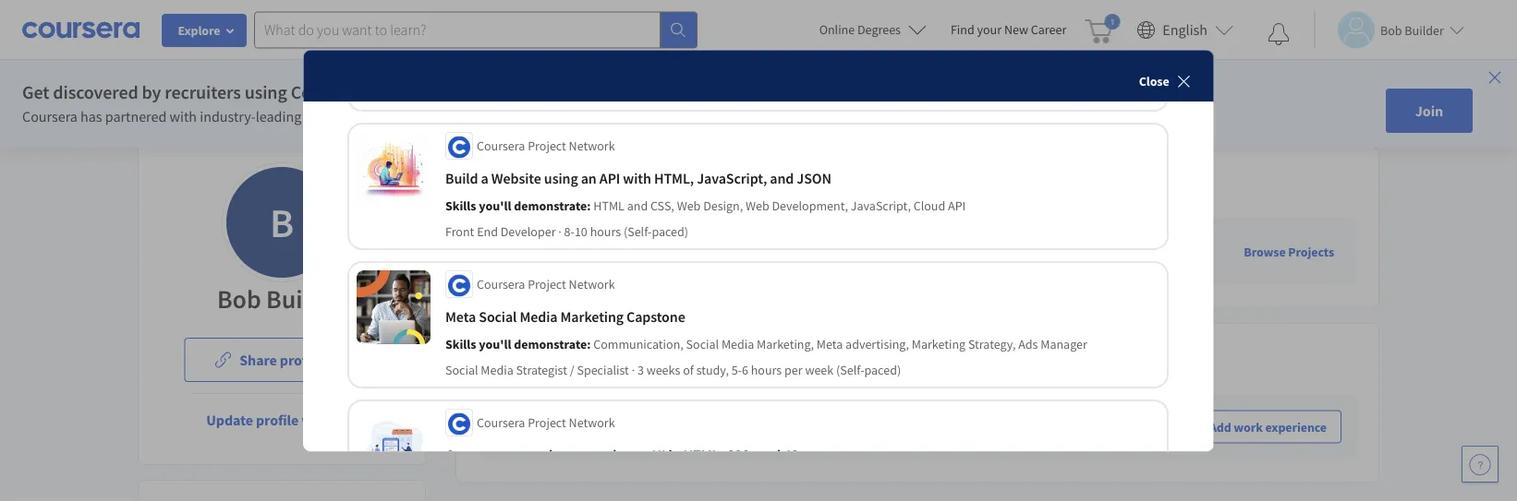 Task type: locate. For each thing, give the bounding box(es) containing it.
0 vertical spatial network
[[569, 138, 616, 155]]

1 vertical spatial with
[[624, 169, 652, 188]]

5-
[[732, 363, 743, 379]]

0 vertical spatial meta
[[446, 308, 477, 327]]

network up seat
[[569, 415, 616, 432]]

2 vertical spatial social
[[446, 363, 479, 379]]

solve
[[936, 254, 969, 272]]

create a responsive seat selector ui in html, css, and js link
[[446, 445, 1161, 467]]

your left past
[[521, 407, 549, 426]]

javascript, left cloud
[[852, 198, 912, 215]]

marketing up communication,
[[561, 308, 624, 327]]

coursera for create
[[477, 415, 526, 432]]

communication,
[[594, 337, 684, 353]]

1 horizontal spatial recruiters
[[646, 232, 709, 250]]

your inside find your new career "link"
[[978, 21, 1002, 38]]

0 vertical spatial demonstrate
[[515, 198, 588, 215]]

: inside skills you'll demonstrate : communication, social media marketing, meta advertising, marketing strategy, ads manager social media strategist / specialist · 3 weeks of study, 5-6 hours per week (self-paced)
[[588, 337, 592, 353]]

meta social media marketing capstone link
[[446, 306, 1161, 328]]

social up the work
[[479, 308, 517, 327]]

1 vertical spatial social
[[687, 337, 720, 353]]

6 right study,
[[743, 363, 749, 379]]

hours left per
[[752, 363, 783, 379]]

1 horizontal spatial marketing
[[913, 337, 967, 353]]

2 : from the top
[[588, 337, 592, 353]]

2 web from the left
[[746, 198, 770, 215]]

skills you'll demonstrate : communication, social media marketing, meta advertising, marketing strategy, ads manager social media strategist / specialist · 3 weeks of study, 5-6 hours per week (self-paced)
[[446, 337, 1088, 379]]

2 vertical spatial media
[[481, 363, 514, 379]]

:
[[588, 198, 592, 215], [588, 337, 592, 353]]

using up leading
[[245, 81, 287, 104]]

javascript,
[[698, 169, 768, 188], [852, 198, 912, 215]]

your for career
[[978, 21, 1002, 38]]

javascript, up design,
[[698, 169, 768, 188]]

0 horizontal spatial experience
[[494, 430, 561, 448]]

2 vertical spatial hours
[[752, 363, 783, 379]]

media left "strategist"
[[481, 363, 514, 379]]

project up responsive
[[528, 415, 567, 432]]

0 vertical spatial project
[[528, 138, 567, 155]]

1 network from the top
[[569, 138, 616, 155]]

0 vertical spatial coursera project network
[[477, 138, 616, 155]]

·
[[516, 85, 519, 102], [559, 224, 562, 241], [632, 363, 636, 379]]

api right cloud
[[949, 198, 967, 215]]

expertise
[[793, 254, 849, 272]]

projects down showcase
[[521, 254, 571, 272]]

an
[[582, 169, 597, 188]]

network down here
[[569, 277, 616, 293]]

recruiters down design,
[[646, 232, 709, 250]]

1 vertical spatial media
[[722, 337, 755, 353]]

2 vertical spatial ·
[[632, 363, 636, 379]]

experience
[[456, 99, 576, 132]]

and left js on the bottom
[[757, 447, 781, 465]]

css, down you're
[[727, 447, 755, 465]]

0 vertical spatial css,
[[651, 198, 675, 215]]

leading
[[256, 107, 302, 126]]

profile
[[280, 351, 323, 370], [256, 411, 299, 430]]

· left 4-
[[516, 85, 519, 102]]

media up 5-
[[722, 337, 755, 353]]

experience
[[615, 407, 683, 426], [1266, 419, 1328, 436], [494, 430, 561, 448]]

your up here
[[561, 232, 590, 250]]

0 vertical spatial html,
[[655, 169, 695, 188]]

add inside add your past work experience here. if you're just starting out, you can add internships or volunteer experience instead.
[[494, 407, 518, 426]]

: left html
[[588, 198, 592, 215]]

skills up the 'front'
[[446, 198, 477, 215]]

0 vertical spatial skills
[[446, 198, 477, 215]]

demonstrate up "strategist"
[[515, 337, 588, 353]]

profile inside button
[[256, 411, 299, 430]]

meta inside skills you'll demonstrate : communication, social media marketing, meta advertising, marketing strategy, ads manager social media strategist / specialist · 3 weeks of study, 5-6 hours per week (self-paced)
[[817, 337, 844, 353]]

open
[[458, 107, 490, 126]]

0 vertical spatial :
[[588, 198, 592, 215]]

(self- right week at the bottom of page
[[837, 363, 865, 379]]

3 coursera project network from the top
[[477, 415, 616, 432]]

recruiters up industry- at left top
[[165, 81, 241, 104]]

2 skills from the top
[[446, 337, 477, 353]]

with left the job- on the top
[[712, 232, 741, 250]]

just
[[773, 407, 795, 426]]

add inside button
[[1210, 419, 1232, 436]]

0 vertical spatial social
[[479, 308, 517, 327]]

to inside get discovered by recruiters using coursera hiring solutions coursera has partnered with industry-leading companies looking to fill open entry-level positions.
[[424, 107, 437, 126]]

your inside add your past work experience here. if you're just starting out, you can add internships or volunteer experience instead.
[[521, 407, 549, 426]]

to left fill
[[424, 107, 437, 126]]

0 horizontal spatial css,
[[651, 198, 675, 215]]

project
[[528, 138, 567, 155], [528, 277, 567, 293], [528, 415, 567, 432]]

you'll inside skills you'll demonstrate : communication, social media marketing, meta advertising, marketing strategy, ads manager social media strategist / specialist · 3 weeks of study, 5-6 hours per week (self-paced)
[[480, 337, 512, 353]]

with inside get discovered by recruiters using coursera hiring solutions coursera has partnered with industry-leading companies looking to fill open entry-level positions.
[[170, 107, 197, 126]]

skills
[[446, 198, 477, 215], [446, 337, 477, 353]]

project up meta social media marketing capstone
[[528, 277, 567, 293]]

2 vertical spatial paced)
[[865, 363, 902, 379]]

2 vertical spatial project
[[528, 415, 567, 432]]

and left ability
[[852, 254, 876, 272]]

dialog
[[304, 0, 1214, 502]]

2 vertical spatial coursera project network
[[477, 415, 616, 432]]

web left design,
[[678, 198, 701, 215]]

meta down the 'front'
[[446, 308, 477, 327]]

social left the work
[[446, 363, 479, 379]]

marketing,
[[758, 337, 815, 353]]

you'll up end on the left of page
[[480, 198, 512, 215]]

None search field
[[254, 12, 698, 49]]

web right design,
[[746, 198, 770, 215]]

2 vertical spatial network
[[569, 415, 616, 432]]

2 horizontal spatial social
[[687, 337, 720, 353]]

· left 8-
[[559, 224, 562, 241]]

your for work
[[521, 407, 549, 426]]

coursera project network
[[477, 138, 616, 155], [477, 277, 616, 293], [477, 415, 616, 432]]

demonstrate inside skills you'll demonstrate : html and css, web design, web development, javascript, cloud api front end developer · 8-10 hours (self-paced)
[[515, 198, 588, 215]]

builder
[[266, 283, 347, 316]]

api right an
[[600, 169, 621, 188]]

strategy,
[[969, 337, 1017, 353]]

: inside skills you'll demonstrate : html and css, web design, web development, javascript, cloud api front end developer · 8-10 hours (self-paced)
[[588, 198, 592, 215]]

0 vertical spatial (self-
[[574, 85, 603, 102]]

1 vertical spatial using
[[545, 169, 579, 188]]

study,
[[697, 363, 730, 379]]

projects
[[479, 171, 543, 195], [1289, 244, 1335, 260]]

bob
[[217, 283, 261, 316]]

0 vertical spatial marketing
[[561, 308, 624, 327]]

html, inside build a website using an api with html, javascript, and json link
[[655, 169, 695, 188]]

1 vertical spatial marketing
[[913, 337, 967, 353]]

to
[[424, 107, 437, 126], [629, 232, 643, 250], [605, 254, 617, 272], [921, 254, 933, 272]]

1 horizontal spatial paced)
[[652, 224, 689, 241]]

1 : from the top
[[588, 198, 592, 215]]

api inside skills you'll demonstrate : html and css, web design, web development, javascript, cloud api front end developer · 8-10 hours (self-paced)
[[949, 198, 967, 215]]

paced) right skills
[[652, 224, 689, 241]]

demonstrate up capstone
[[620, 254, 699, 272]]

1 vertical spatial (self-
[[624, 224, 652, 241]]

(self- inside skills you'll demonstrate : communication, social media marketing, meta advertising, marketing strategy, ads manager social media strategist / specialist · 3 weeks of study, 5-6 hours per week (self-paced)
[[837, 363, 865, 379]]

your right find
[[978, 21, 1002, 38]]

you'll for a
[[480, 198, 512, 215]]

coursera project network up meta social media marketing capstone
[[477, 277, 616, 293]]

media up work history
[[520, 308, 558, 327]]

0 vertical spatial 6
[[532, 85, 538, 102]]

recruiters
[[165, 81, 241, 104], [646, 232, 709, 250]]

1 vertical spatial :
[[588, 337, 592, 353]]

0 horizontal spatial paced)
[[603, 85, 639, 102]]

2 coursera project network from the top
[[477, 277, 616, 293]]

demonstrate inside skills you'll demonstrate : communication, social media marketing, meta advertising, marketing strategy, ads manager social media strategist / specialist · 3 weeks of study, 5-6 hours per week (self-paced)
[[515, 337, 588, 353]]

meta
[[446, 308, 477, 327], [817, 337, 844, 353]]

specialist
[[578, 363, 630, 379]]

1 vertical spatial html,
[[684, 447, 724, 465]]

instead.
[[564, 430, 613, 448]]

1 horizontal spatial social
[[479, 308, 517, 327]]

1 vertical spatial coursera project network
[[477, 277, 616, 293]]

hours up "level"
[[541, 85, 572, 102]]

1 vertical spatial paced)
[[652, 224, 689, 241]]

recruiters inside get discovered by recruiters using coursera hiring solutions coursera has partnered with industry-leading companies looking to fill open entry-level positions.
[[165, 81, 241, 104]]

and down build a website using an api with html, javascript, and json
[[628, 198, 649, 215]]

using left an
[[545, 169, 579, 188]]

a right the create
[[489, 447, 497, 465]]

using
[[245, 81, 287, 104], [545, 169, 579, 188]]

paced)
[[603, 85, 639, 102], [652, 224, 689, 241], [865, 363, 902, 379]]

0 horizontal spatial meta
[[446, 308, 477, 327]]

2 vertical spatial (self-
[[837, 363, 865, 379]]

0 horizontal spatial 6
[[532, 85, 538, 102]]

1 vertical spatial projects
[[521, 254, 571, 272]]

history
[[524, 348, 579, 371]]

0 horizontal spatial recruiters
[[165, 81, 241, 104]]

html, up skills you'll demonstrate : html and css, web design, web development, javascript, cloud api front end developer · 8-10 hours (self-paced)
[[655, 169, 695, 188]]

hours inside skills you'll demonstrate : html and css, web design, web development, javascript, cloud api front end developer · 8-10 hours (self-paced)
[[591, 224, 622, 241]]

add
[[928, 407, 951, 426]]

0 horizontal spatial with
[[170, 107, 197, 126]]

developer
[[501, 224, 556, 241]]

coursera up responsive
[[477, 415, 526, 432]]

html, right in
[[684, 447, 724, 465]]

json
[[798, 169, 832, 188]]

a
[[482, 169, 489, 188], [489, 447, 497, 465]]

1 horizontal spatial javascript,
[[852, 198, 912, 215]]

0 horizontal spatial hours
[[541, 85, 572, 102]]

marketing left strategy,
[[913, 337, 967, 353]]

1 you'll from the top
[[480, 198, 512, 215]]

you'll inside skills you'll demonstrate : html and css, web design, web development, javascript, cloud api front end developer · 8-10 hours (self-paced)
[[480, 198, 512, 215]]

1 vertical spatial a
[[489, 447, 497, 465]]

paced) down advertising,
[[865, 363, 902, 379]]

0 horizontal spatial using
[[245, 81, 287, 104]]

you'll for social
[[480, 337, 512, 353]]

1 vertical spatial recruiters
[[646, 232, 709, 250]]

add inside showcase your skills to recruiters with job-relevant projects add projects here to demonstrate your technical expertise and ability to solve real-world problems.
[[494, 254, 518, 272]]

2 vertical spatial demonstrate
[[515, 337, 588, 353]]

coursera project network up responsive
[[477, 415, 616, 432]]

by
[[142, 81, 161, 104]]

update
[[206, 411, 253, 430]]

projects right 'build' in the left top of the page
[[479, 171, 543, 195]]

a right 'build' in the left top of the page
[[482, 169, 489, 188]]

1 project from the top
[[528, 138, 567, 155]]

1 vertical spatial 6
[[743, 363, 749, 379]]

find your new career
[[951, 21, 1067, 38]]

(self- up positions.
[[574, 85, 603, 102]]

0 vertical spatial api
[[600, 169, 621, 188]]

0 vertical spatial javascript,
[[698, 169, 768, 188]]

: for using
[[588, 198, 592, 215]]

0 horizontal spatial work
[[581, 407, 612, 426]]

1 horizontal spatial using
[[545, 169, 579, 188]]

1 vertical spatial ·
[[559, 224, 562, 241]]

0 horizontal spatial web
[[678, 198, 701, 215]]

demonstrate inside showcase your skills to recruiters with job-relevant projects add projects here to demonstrate your technical expertise and ability to solve real-world problems.
[[620, 254, 699, 272]]

html,
[[655, 169, 695, 188], [684, 447, 724, 465]]

media
[[520, 308, 558, 327], [722, 337, 755, 353], [481, 363, 514, 379]]

coursera down entry-
[[477, 138, 526, 155]]

html, inside create a responsive seat selector ui in html, css, and js link
[[684, 447, 724, 465]]

1 horizontal spatial hours
[[591, 224, 622, 241]]

2 network from the top
[[569, 277, 616, 293]]

per
[[785, 363, 803, 379]]

find your new career link
[[942, 18, 1076, 42]]

demonstrate up 8-
[[515, 198, 588, 215]]

1 vertical spatial javascript,
[[852, 198, 912, 215]]

level
[[530, 107, 560, 126]]

you'll left "history"
[[480, 337, 512, 353]]

coursera project network down "level"
[[477, 138, 616, 155]]

2 project from the top
[[528, 277, 567, 293]]

skills for meta
[[446, 337, 477, 353]]

showcase
[[494, 232, 558, 250]]

profile right update
[[256, 411, 299, 430]]

coursera down showcase
[[477, 277, 526, 293]]

0 horizontal spatial projects
[[479, 171, 543, 195]]

profile inside 'button'
[[280, 351, 323, 370]]

network down positions.
[[569, 138, 616, 155]]

1 horizontal spatial web
[[746, 198, 770, 215]]

2 horizontal spatial hours
[[752, 363, 783, 379]]

0 vertical spatial projects
[[479, 171, 543, 195]]

0 horizontal spatial marketing
[[561, 308, 624, 327]]

design,
[[704, 198, 744, 215]]

add for add work experience
[[1210, 419, 1232, 436]]

network
[[569, 138, 616, 155], [569, 277, 616, 293], [569, 415, 616, 432]]

0 vertical spatial recruiters
[[165, 81, 241, 104]]

and left the json
[[771, 169, 795, 188]]

2 vertical spatial with
[[712, 232, 741, 250]]

experience inside button
[[1266, 419, 1328, 436]]

skills left the work
[[446, 337, 477, 353]]

looking
[[375, 107, 421, 126]]

projects right browse
[[1289, 244, 1335, 260]]

· left 3 at the left of the page
[[632, 363, 636, 379]]

project down "level"
[[528, 138, 567, 155]]

2 horizontal spatial media
[[722, 337, 755, 353]]

or
[[1027, 407, 1040, 426]]

2 horizontal spatial (self-
[[837, 363, 865, 379]]

2 horizontal spatial with
[[712, 232, 741, 250]]

0 horizontal spatial (self-
[[574, 85, 603, 102]]

1 horizontal spatial 6
[[743, 363, 749, 379]]

demonstrate
[[515, 198, 588, 215], [620, 254, 699, 272], [515, 337, 588, 353]]

css,
[[651, 198, 675, 215], [727, 447, 755, 465]]

profile left the link
[[280, 351, 323, 370]]

skills inside skills you'll demonstrate : html and css, web design, web development, javascript, cloud api front end developer · 8-10 hours (self-paced)
[[446, 198, 477, 215]]

1 horizontal spatial experience
[[615, 407, 683, 426]]

social
[[479, 308, 517, 327], [687, 337, 720, 353], [446, 363, 479, 379]]

shopping cart: 1 item image
[[1086, 14, 1121, 43]]

1 vertical spatial network
[[569, 277, 616, 293]]

1 horizontal spatial (self-
[[624, 224, 652, 241]]

0 vertical spatial using
[[245, 81, 287, 104]]

paced) up positions.
[[603, 85, 639, 102]]

network for seat
[[569, 415, 616, 432]]

can
[[902, 407, 925, 426]]

8-
[[565, 224, 575, 241]]

hours right 10
[[591, 224, 622, 241]]

1 skills from the top
[[446, 198, 477, 215]]

social up study,
[[687, 337, 720, 353]]

show notifications image
[[1268, 23, 1291, 45]]

advertising,
[[846, 337, 910, 353]]

hours inside skills you'll demonstrate : communication, social media marketing, meta advertising, marketing strategy, ads manager social media strategist / specialist · 3 weeks of study, 5-6 hours per week (self-paced)
[[752, 363, 783, 379]]

1 horizontal spatial api
[[949, 198, 967, 215]]

2 you'll from the top
[[480, 337, 512, 353]]

0 vertical spatial profile
[[280, 351, 323, 370]]

3 project from the top
[[528, 415, 567, 432]]

work inside button
[[1234, 419, 1263, 436]]

1 vertical spatial project
[[528, 277, 567, 293]]

coursera
[[291, 81, 361, 104], [22, 107, 78, 126], [477, 138, 526, 155], [477, 277, 526, 293], [477, 415, 526, 432]]

projects up the expertise
[[826, 232, 878, 250]]

starting
[[798, 407, 846, 426]]

edit image
[[397, 114, 411, 128]]

0 vertical spatial you'll
[[480, 198, 512, 215]]

1 web from the left
[[678, 198, 701, 215]]

1 horizontal spatial ·
[[559, 224, 562, 241]]

2 horizontal spatial paced)
[[865, 363, 902, 379]]

3 network from the top
[[569, 415, 616, 432]]

join
[[1416, 102, 1444, 120]]

: up specialist
[[588, 337, 592, 353]]

css, inside skills you'll demonstrate : html and css, web design, web development, javascript, cloud api front end developer · 8-10 hours (self-paced)
[[651, 198, 675, 215]]

css, down build a website using an api with html, javascript, and json
[[651, 198, 675, 215]]

profile for update
[[256, 411, 299, 430]]

add your past work experience here. if you're just starting out, you can add internships or volunteer experience instead.
[[494, 407, 1102, 448]]

discovered
[[53, 81, 138, 104]]

1 horizontal spatial projects
[[1289, 244, 1335, 260]]

1 coursera project network from the top
[[477, 138, 616, 155]]

0 vertical spatial projects
[[826, 232, 878, 250]]

a for build
[[482, 169, 489, 188]]

get discovered by recruiters using coursera hiring solutions coursera has partnered with industry-leading companies looking to fill open entry-level positions.
[[22, 81, 623, 126]]

meta up week at the bottom of page
[[817, 337, 844, 353]]

new
[[1005, 21, 1029, 38]]

with up html
[[624, 169, 652, 188]]

0 vertical spatial a
[[482, 169, 489, 188]]

· inside skills you'll demonstrate : communication, social media marketing, meta advertising, marketing strategy, ads manager social media strategist / specialist · 3 weeks of study, 5-6 hours per week (self-paced)
[[632, 363, 636, 379]]

(self- down html
[[624, 224, 652, 241]]

with
[[170, 107, 197, 126], [624, 169, 652, 188], [712, 232, 741, 250]]

0 horizontal spatial ·
[[516, 85, 519, 102]]

real-
[[971, 254, 999, 272]]

1 vertical spatial api
[[949, 198, 967, 215]]

0 horizontal spatial media
[[481, 363, 514, 379]]

b button
[[222, 163, 342, 283]]

6 up "level"
[[532, 85, 538, 102]]

0 horizontal spatial javascript,
[[698, 169, 768, 188]]

skills inside skills you'll demonstrate : communication, social media marketing, meta advertising, marketing strategy, ads manager social media strategist / specialist · 3 weeks of study, 5-6 hours per week (self-paced)
[[446, 337, 477, 353]]

1 vertical spatial css,
[[727, 447, 755, 465]]

0 vertical spatial media
[[520, 308, 558, 327]]

with left industry- at left top
[[170, 107, 197, 126]]

coursera up companies
[[291, 81, 361, 104]]



Task type: vqa. For each thing, say whether or not it's contained in the screenshot.
(self- within skills you'll demonstrate : html and css, web design, web development, javascript, cloud api front end developer · 8-10 hours (self-paced)
yes



Task type: describe. For each thing, give the bounding box(es) containing it.
dialog containing build a website using an api with html, javascript, and json
[[304, 0, 1214, 502]]

job-
[[744, 232, 769, 250]]

coursera project network for website
[[477, 138, 616, 155]]

fill
[[440, 107, 455, 126]]

english
[[1163, 21, 1208, 39]]

· inside skills you'll demonstrate : html and css, web design, web development, javascript, cloud api front end developer · 8-10 hours (self-paced)
[[559, 224, 562, 241]]

analyst
[[473, 85, 513, 102]]

meta inside meta social media marketing capstone link
[[446, 308, 477, 327]]

end
[[478, 224, 499, 241]]

coursera down the get on the left
[[22, 107, 78, 126]]

browse
[[1245, 244, 1286, 260]]

1 horizontal spatial css,
[[727, 447, 755, 465]]

0 horizontal spatial api
[[600, 169, 621, 188]]

get
[[22, 81, 49, 104]]

browse projects button
[[1237, 235, 1342, 269]]

marketing inside skills you'll demonstrate : communication, social media marketing, meta advertising, marketing strategy, ads manager social media strategist / specialist · 3 weeks of study, 5-6 hours per week (self-paced)
[[913, 337, 967, 353]]

if
[[720, 407, 728, 426]]

4-
[[521, 85, 532, 102]]

here.
[[686, 407, 717, 426]]

/
[[570, 363, 575, 379]]

problems.
[[1038, 254, 1101, 272]]

of
[[684, 363, 694, 379]]

project for responsive
[[528, 415, 567, 432]]

english button
[[1130, 0, 1242, 60]]

in
[[669, 447, 681, 465]]

entry-
[[493, 107, 530, 126]]

0 vertical spatial ·
[[516, 85, 519, 102]]

using inside get discovered by recruiters using coursera hiring solutions coursera has partnered with industry-leading companies looking to fill open entry-level positions.
[[245, 81, 287, 104]]

weeks
[[647, 363, 681, 379]]

internships
[[954, 407, 1024, 426]]

hiring
[[365, 81, 413, 104]]

technical
[[733, 254, 790, 272]]

3
[[638, 363, 645, 379]]

0 horizontal spatial social
[[446, 363, 479, 379]]

create
[[446, 447, 487, 465]]

ui
[[653, 447, 666, 465]]

project for media
[[528, 277, 567, 293]]

10
[[575, 224, 588, 241]]

b
[[270, 197, 294, 248]]

projects inside button
[[1289, 244, 1335, 260]]

paced) inside skills you'll demonstrate : html and css, web design, web development, javascript, cloud api front end developer · 8-10 hours (self-paced)
[[652, 224, 689, 241]]

showcase your skills to recruiters with job-relevant projects add projects here to demonstrate your technical expertise and ability to solve real-world problems.
[[494, 232, 1101, 272]]

skills you'll demonstrate : html and css, web design, web development, javascript, cloud api front end developer · 8-10 hours (self-paced)
[[446, 198, 967, 241]]

network for marketing
[[569, 277, 616, 293]]

ads
[[1019, 337, 1039, 353]]

build
[[446, 169, 479, 188]]

0 horizontal spatial projects
[[521, 254, 571, 272]]

website
[[492, 169, 542, 188]]

add for add your past work experience here. if you're just starting out, you can add internships or volunteer experience instead.
[[494, 407, 518, 426]]

career
[[1031, 21, 1067, 38]]

create a responsive seat selector ui in html, css, and js
[[446, 447, 799, 465]]

coursera for build
[[477, 138, 526, 155]]

work history
[[479, 348, 579, 371]]

share
[[240, 351, 277, 370]]

front
[[446, 224, 475, 241]]

ability
[[879, 254, 918, 272]]

(self- inside skills you'll demonstrate : html and css, web design, web development, javascript, cloud api front end developer · 8-10 hours (self-paced)
[[624, 224, 652, 241]]

partnered
[[105, 107, 167, 126]]

join button
[[1386, 89, 1474, 133]]

help center image
[[1470, 454, 1492, 476]]

0 vertical spatial paced)
[[603, 85, 639, 102]]

week
[[806, 363, 834, 379]]

and inside showcase your skills to recruiters with job-relevant projects add projects here to demonstrate your technical expertise and ability to solve real-world problems.
[[852, 254, 876, 272]]

coursera project network for responsive
[[477, 415, 616, 432]]

cloud
[[914, 198, 946, 215]]

a for create
[[489, 447, 497, 465]]

data
[[446, 85, 471, 102]]

your down skills you'll demonstrate : html and css, web design, web development, javascript, cloud api front end developer · 8-10 hours (self-paced)
[[702, 254, 730, 272]]

add work experience
[[1210, 419, 1328, 436]]

coursera project network for media
[[477, 277, 616, 293]]

has
[[80, 107, 102, 126]]

coursera for meta
[[477, 277, 526, 293]]

past
[[552, 407, 578, 426]]

solutions
[[417, 81, 491, 104]]

javascript, inside skills you'll demonstrate : html and css, web design, web development, javascript, cloud api front end developer · 8-10 hours (self-paced)
[[852, 198, 912, 215]]

coursera image
[[22, 15, 140, 45]]

skills for build
[[446, 198, 477, 215]]

: for marketing
[[588, 337, 592, 353]]

html
[[594, 198, 625, 215]]

meta social media marketing capstone
[[446, 308, 686, 327]]

work inside add your past work experience here. if you're just starting out, you can add internships or volunteer experience instead.
[[581, 407, 612, 426]]

positions.
[[563, 107, 623, 126]]

to down skills
[[605, 254, 617, 272]]

build a website using an api with html, javascript, and json
[[446, 169, 832, 188]]

skills
[[593, 232, 626, 250]]

close button
[[1132, 65, 1200, 98]]

you're
[[731, 407, 770, 426]]

to left solve
[[921, 254, 933, 272]]

update profile visibility button
[[192, 398, 372, 443]]

relevant
[[769, 232, 823, 250]]

demonstrate for using
[[515, 198, 588, 215]]

seat
[[571, 447, 597, 465]]

personal details
[[219, 123, 344, 147]]

using inside build a website using an api with html, javascript, and json link
[[545, 169, 579, 188]]

to right skills
[[629, 232, 643, 250]]

find
[[951, 21, 975, 38]]

with inside dialog
[[624, 169, 652, 188]]

link
[[326, 351, 350, 370]]

html, for javascript,
[[655, 169, 695, 188]]

profile for share
[[280, 351, 323, 370]]

strategist
[[517, 363, 568, 379]]

with inside showcase your skills to recruiters with job-relevant projects add projects here to demonstrate your technical expertise and ability to solve real-world problems.
[[712, 232, 741, 250]]

development,
[[773, 198, 849, 215]]

your for to
[[561, 232, 590, 250]]

out,
[[849, 407, 874, 426]]

data analyst · 4-6 hours (self-paced)
[[446, 85, 639, 102]]

manager
[[1041, 337, 1088, 353]]

companies
[[305, 107, 372, 126]]

update profile visibility
[[206, 411, 357, 430]]

visibility
[[302, 411, 357, 430]]

1 horizontal spatial media
[[520, 308, 558, 327]]

browse projects
[[1245, 244, 1335, 260]]

work
[[479, 348, 520, 371]]

demonstrate for marketing
[[515, 337, 588, 353]]

js
[[784, 447, 799, 465]]

1 horizontal spatial projects
[[826, 232, 878, 250]]

and inside skills you'll demonstrate : html and css, web design, web development, javascript, cloud api front end developer · 8-10 hours (self-paced)
[[628, 198, 649, 215]]

project for website
[[528, 138, 567, 155]]

recruiters inside showcase your skills to recruiters with job-relevant projects add projects here to demonstrate your technical expertise and ability to solve real-world problems.
[[646, 232, 709, 250]]

here
[[574, 254, 602, 272]]

paced) inside skills you'll demonstrate : communication, social media marketing, meta advertising, marketing strategy, ads manager social media strategist / specialist · 3 weeks of study, 5-6 hours per week (self-paced)
[[865, 363, 902, 379]]

0 vertical spatial hours
[[541, 85, 572, 102]]

build a website using an api with html, javascript, and json link
[[446, 168, 1161, 190]]

world
[[999, 254, 1035, 272]]

selector
[[600, 447, 650, 465]]

industry-
[[200, 107, 256, 126]]

details
[[292, 123, 344, 147]]

network for using
[[569, 138, 616, 155]]

6 inside skills you'll demonstrate : communication, social media marketing, meta advertising, marketing strategy, ads manager social media strategist / specialist · 3 weeks of study, 5-6 hours per week (self-paced)
[[743, 363, 749, 379]]

html, for css,
[[684, 447, 724, 465]]

share profile link
[[240, 351, 350, 370]]



